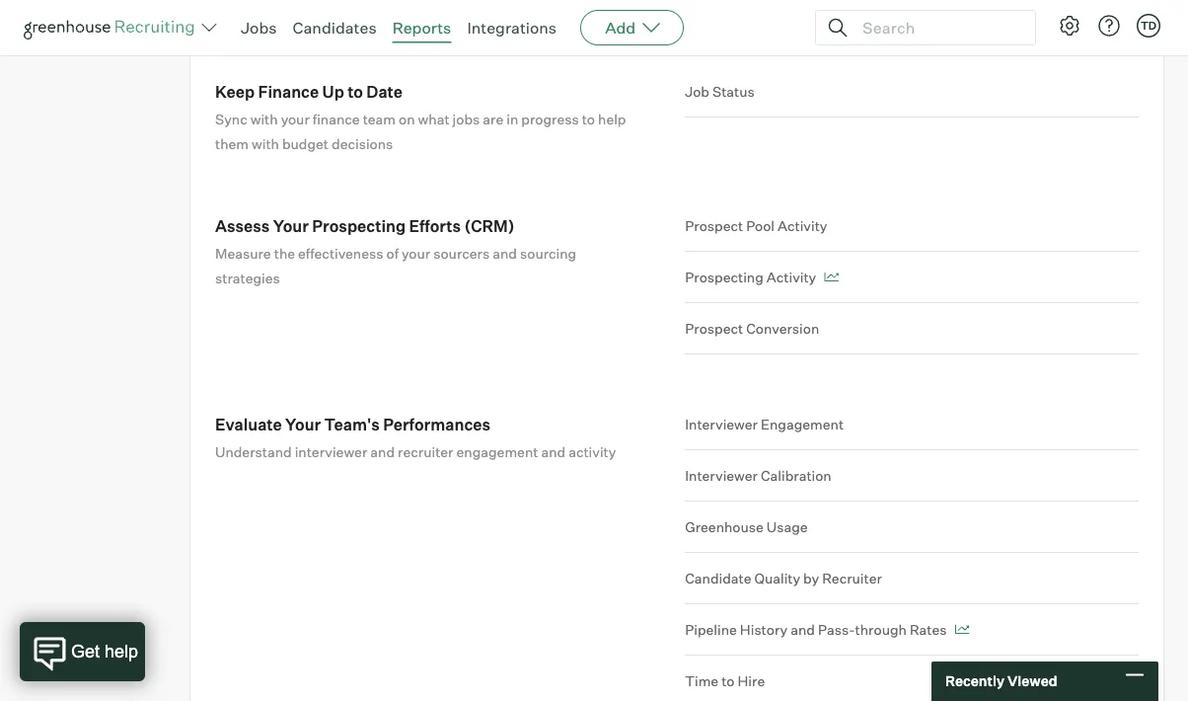 Task type: locate. For each thing, give the bounding box(es) containing it.
your up budget
[[281, 110, 310, 128]]

activity up conversion
[[767, 268, 817, 286]]

prospecting up prospect conversion in the right of the page
[[685, 268, 764, 286]]

prospecting
[[312, 216, 406, 236], [685, 268, 764, 286]]

candidate quality by recruiter
[[685, 569, 883, 587]]

icon chart image
[[825, 272, 840, 282], [955, 625, 970, 635]]

prospect left pool
[[685, 217, 744, 234]]

with right the sync
[[251, 110, 278, 128]]

configure image
[[1059, 14, 1082, 38]]

job
[[685, 83, 710, 100]]

and
[[493, 245, 517, 262], [371, 443, 395, 460], [542, 443, 566, 460], [791, 621, 816, 638]]

decisions
[[332, 135, 393, 152]]

0 vertical spatial prospect
[[685, 217, 744, 234]]

1 horizontal spatial prospecting
[[685, 268, 764, 286]]

greenhouse usage link
[[685, 502, 1140, 553]]

your inside assess your prospecting efforts (crm) measure the effectiveness of your sourcers and sourcing strategies
[[273, 216, 309, 236]]

team
[[363, 110, 396, 128]]

1 vertical spatial icon chart image
[[955, 625, 970, 635]]

1 horizontal spatial icon chart image
[[955, 625, 970, 635]]

icon chart image right "rates"
[[955, 625, 970, 635]]

0 vertical spatial to
[[348, 82, 363, 101]]

0 vertical spatial prospecting
[[312, 216, 406, 236]]

budget
[[282, 135, 329, 152]]

candidate
[[685, 569, 752, 587]]

reports
[[393, 18, 452, 38]]

understand
[[215, 443, 292, 460]]

prospect
[[685, 217, 744, 234], [685, 320, 744, 337]]

your
[[273, 216, 309, 236], [285, 414, 321, 434]]

0 vertical spatial activity
[[778, 217, 828, 234]]

to
[[348, 82, 363, 101], [582, 110, 595, 128], [722, 672, 735, 689]]

jobs
[[241, 18, 277, 38]]

rates
[[910, 621, 947, 638]]

date
[[367, 82, 403, 101]]

your up the
[[273, 216, 309, 236]]

interviewer up the interviewer calibration
[[685, 415, 758, 433]]

activity right pool
[[778, 217, 828, 234]]

hire
[[738, 672, 765, 689]]

prospect down prospecting activity
[[685, 320, 744, 337]]

and down (crm)
[[493, 245, 517, 262]]

to left help
[[582, 110, 595, 128]]

1 horizontal spatial to
[[582, 110, 595, 128]]

your
[[281, 110, 310, 128], [402, 245, 431, 262]]

sourcers
[[434, 245, 490, 262]]

td button
[[1134, 10, 1165, 41]]

by
[[804, 569, 820, 587]]

and down the team's
[[371, 443, 395, 460]]

in
[[507, 110, 519, 128]]

0 vertical spatial interviewer
[[685, 415, 758, 433]]

icon chart image for prospecting activity
[[825, 272, 840, 282]]

your up interviewer
[[285, 414, 321, 434]]

with right the them
[[252, 135, 279, 152]]

keep finance up to date sync with your finance team on what jobs are in progress to help them with budget decisions
[[215, 82, 627, 152]]

add button
[[581, 10, 684, 45]]

2 prospect from the top
[[685, 320, 744, 337]]

0 vertical spatial your
[[281, 110, 310, 128]]

to left hire
[[722, 672, 735, 689]]

1 interviewer from the top
[[685, 415, 758, 433]]

the
[[274, 245, 295, 262]]

your inside evaluate your team's performances understand interviewer and recruiter engagement and activity
[[285, 414, 321, 434]]

0 horizontal spatial icon chart image
[[825, 272, 840, 282]]

help
[[598, 110, 627, 128]]

icon chart image right prospecting activity
[[825, 272, 840, 282]]

candidates
[[293, 18, 377, 38]]

activity
[[778, 217, 828, 234], [767, 268, 817, 286]]

1 vertical spatial prospect
[[685, 320, 744, 337]]

0 vertical spatial icon chart image
[[825, 272, 840, 282]]

1 vertical spatial to
[[582, 110, 595, 128]]

reports link
[[393, 18, 452, 38]]

1 vertical spatial activity
[[767, 268, 817, 286]]

to right up
[[348, 82, 363, 101]]

prospect inside 'link'
[[685, 320, 744, 337]]

your right of
[[402, 245, 431, 262]]

1 vertical spatial prospecting
[[685, 268, 764, 286]]

prospecting activity
[[685, 268, 817, 286]]

1 vertical spatial your
[[402, 245, 431, 262]]

activity inside prospect pool activity link
[[778, 217, 828, 234]]

keep
[[215, 82, 255, 101]]

recruiter
[[398, 443, 454, 460]]

activity
[[569, 443, 616, 460]]

2 vertical spatial to
[[722, 672, 735, 689]]

1 horizontal spatial your
[[402, 245, 431, 262]]

interviewer up "greenhouse"
[[685, 467, 758, 484]]

interviewer calibration link
[[685, 450, 1140, 502]]

prospect pool activity link
[[685, 215, 1140, 252]]

jobs
[[453, 110, 480, 128]]

status
[[713, 83, 755, 100]]

measure
[[215, 245, 271, 262]]

0 vertical spatial your
[[273, 216, 309, 236]]

what
[[418, 110, 450, 128]]

evaluate your team's performances understand interviewer and recruiter engagement and activity
[[215, 414, 616, 460]]

1 vertical spatial interviewer
[[685, 467, 758, 484]]

with
[[251, 110, 278, 128], [252, 135, 279, 152]]

your for evaluate
[[285, 414, 321, 434]]

1 vertical spatial your
[[285, 414, 321, 434]]

0 horizontal spatial your
[[281, 110, 310, 128]]

0 horizontal spatial to
[[348, 82, 363, 101]]

job status link
[[685, 81, 1140, 118]]

recently
[[946, 672, 1005, 690]]

interviewer for interviewer engagement
[[685, 415, 758, 433]]

1 vertical spatial with
[[252, 135, 279, 152]]

prospect for prospect conversion
[[685, 320, 744, 337]]

and left 'activity'
[[542, 443, 566, 460]]

greenhouse
[[685, 518, 764, 535]]

2 interviewer from the top
[[685, 467, 758, 484]]

pass-
[[819, 621, 856, 638]]

on
[[399, 110, 415, 128]]

prospecting up effectiveness
[[312, 216, 406, 236]]

your inside assess your prospecting efforts (crm) measure the effectiveness of your sourcers and sourcing strategies
[[402, 245, 431, 262]]

interviewer
[[685, 415, 758, 433], [685, 467, 758, 484]]

0 horizontal spatial prospecting
[[312, 216, 406, 236]]

1 prospect from the top
[[685, 217, 744, 234]]



Task type: vqa. For each thing, say whether or not it's contained in the screenshot.
'TAB LIST' containing Offers and hiring
no



Task type: describe. For each thing, give the bounding box(es) containing it.
through
[[856, 621, 907, 638]]

prospect conversion link
[[685, 303, 1140, 355]]

pool
[[747, 217, 775, 234]]

up
[[322, 82, 344, 101]]

time to hire
[[685, 672, 765, 689]]

greenhouse usage
[[685, 518, 808, 535]]

history
[[740, 621, 788, 638]]

(crm)
[[465, 216, 515, 236]]

efforts
[[409, 216, 461, 236]]

them
[[215, 135, 249, 152]]

evaluate
[[215, 414, 282, 434]]

job status
[[685, 83, 755, 100]]

jobs link
[[241, 18, 277, 38]]

finance
[[258, 82, 319, 101]]

interviewer
[[295, 443, 368, 460]]

pipeline
[[685, 621, 737, 638]]

time
[[685, 672, 719, 689]]

recruiter
[[823, 569, 883, 587]]

usage
[[767, 518, 808, 535]]

engagement
[[761, 415, 844, 433]]

prospect conversion
[[685, 320, 820, 337]]

interviewer engagement link
[[685, 414, 1140, 450]]

team's
[[324, 414, 380, 434]]

your inside 'keep finance up to date sync with your finance team on what jobs are in progress to help them with budget decisions'
[[281, 110, 310, 128]]

candidates link
[[293, 18, 377, 38]]

recently viewed
[[946, 672, 1058, 690]]

time to hire link
[[685, 656, 1140, 701]]

and left pass-
[[791, 621, 816, 638]]

candidate quality by recruiter link
[[685, 553, 1140, 605]]

finance
[[313, 110, 360, 128]]

td
[[1141, 19, 1157, 32]]

0 vertical spatial with
[[251, 110, 278, 128]]

integrations link
[[467, 18, 557, 38]]

prospecting inside assess your prospecting efforts (crm) measure the effectiveness of your sourcers and sourcing strategies
[[312, 216, 406, 236]]

icon chart image for pipeline history and pass-through rates
[[955, 625, 970, 635]]

pipeline history and pass-through rates
[[685, 621, 947, 638]]

are
[[483, 110, 504, 128]]

conversion
[[747, 320, 820, 337]]

sourcing
[[520, 245, 577, 262]]

add
[[605, 18, 636, 38]]

prospect pool activity
[[685, 217, 828, 234]]

viewed
[[1008, 672, 1058, 690]]

interviewer calibration
[[685, 467, 832, 484]]

progress
[[522, 110, 579, 128]]

engagement
[[457, 443, 539, 460]]

your for assess
[[273, 216, 309, 236]]

calibration
[[761, 467, 832, 484]]

performances
[[383, 414, 491, 434]]

interviewer for interviewer calibration
[[685, 467, 758, 484]]

quality
[[755, 569, 801, 587]]

Search text field
[[858, 13, 1018, 42]]

sync
[[215, 110, 248, 128]]

td button
[[1138, 14, 1161, 38]]

assess
[[215, 216, 270, 236]]

effectiveness
[[298, 245, 384, 262]]

interviewer engagement
[[685, 415, 844, 433]]

assess your prospecting efforts (crm) measure the effectiveness of your sourcers and sourcing strategies
[[215, 216, 577, 287]]

2 horizontal spatial to
[[722, 672, 735, 689]]

integrations
[[467, 18, 557, 38]]

greenhouse recruiting image
[[24, 16, 201, 39]]

prospect for prospect pool activity
[[685, 217, 744, 234]]

of
[[387, 245, 399, 262]]

and inside assess your prospecting efforts (crm) measure the effectiveness of your sourcers and sourcing strategies
[[493, 245, 517, 262]]

strategies
[[215, 269, 280, 287]]



